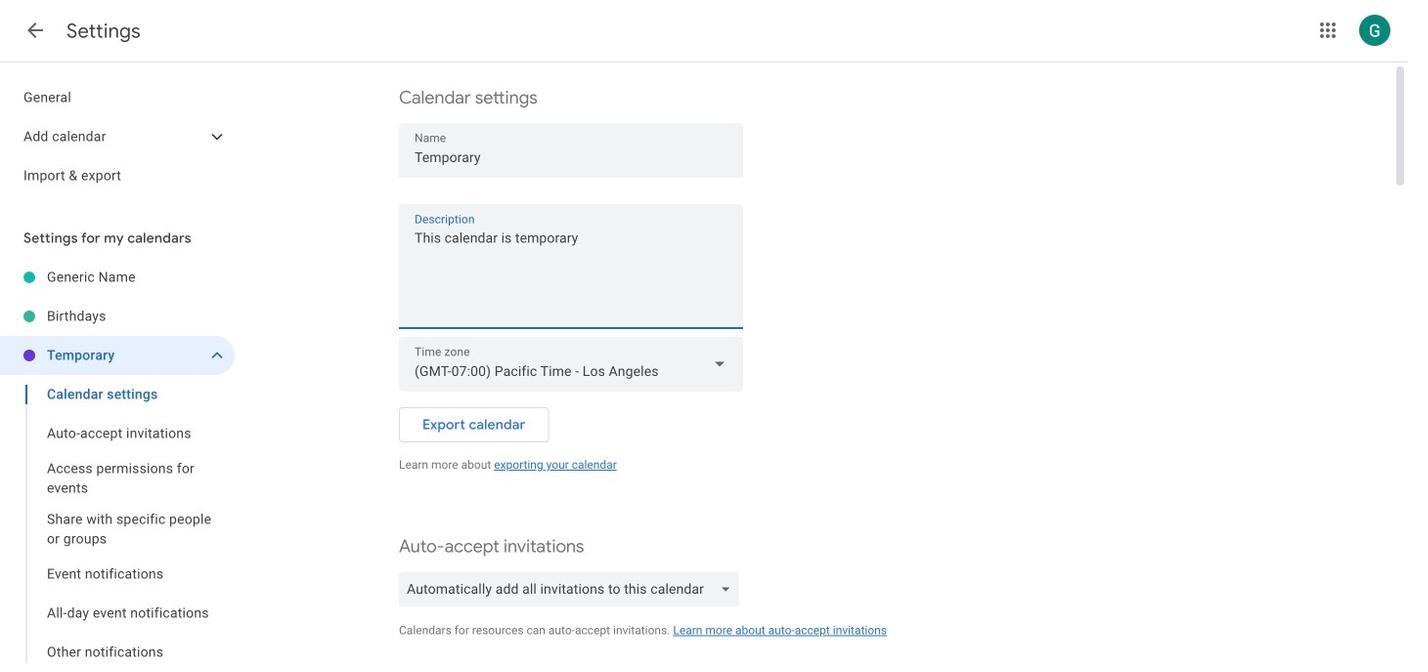 Task type: locate. For each thing, give the bounding box(es) containing it.
None text field
[[415, 144, 728, 171], [399, 227, 743, 321], [415, 144, 728, 171], [399, 227, 743, 321]]

tree
[[0, 78, 235, 196], [0, 258, 235, 665]]

0 vertical spatial tree
[[0, 78, 235, 196]]

None field
[[399, 337, 743, 392], [399, 567, 739, 614], [399, 337, 743, 392], [399, 567, 739, 614]]

group
[[0, 375, 235, 665]]

2 tree from the top
[[0, 258, 235, 665]]

generic name tree item
[[0, 258, 235, 297]]

heading
[[66, 19, 141, 44]]

temporary tree item
[[0, 336, 235, 375]]

1 vertical spatial tree
[[0, 258, 235, 665]]



Task type: describe. For each thing, give the bounding box(es) containing it.
birthdays tree item
[[0, 297, 235, 336]]

1 tree from the top
[[0, 78, 235, 196]]

go back image
[[23, 19, 47, 42]]



Task type: vqa. For each thing, say whether or not it's contained in the screenshot.
the October 27, 2023 button
no



